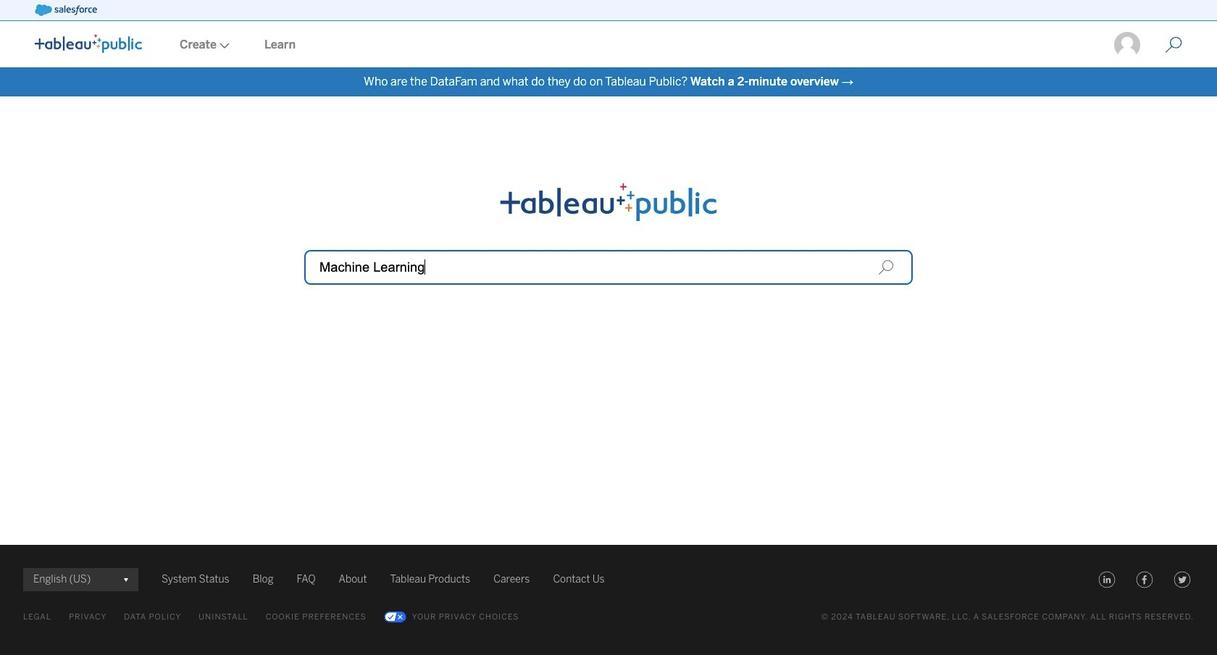 Task type: locate. For each thing, give the bounding box(es) containing it.
selected language element
[[33, 568, 128, 591]]

create image
[[217, 43, 230, 49]]

search image
[[878, 259, 894, 275]]

tara.schultz image
[[1113, 30, 1142, 59]]

logo image
[[35, 34, 142, 53]]



Task type: vqa. For each thing, say whether or not it's contained in the screenshot.
Add Favorite button
no



Task type: describe. For each thing, give the bounding box(es) containing it.
Search input field
[[304, 250, 913, 285]]

salesforce logo image
[[35, 4, 97, 16]]

go to search image
[[1148, 36, 1200, 54]]



